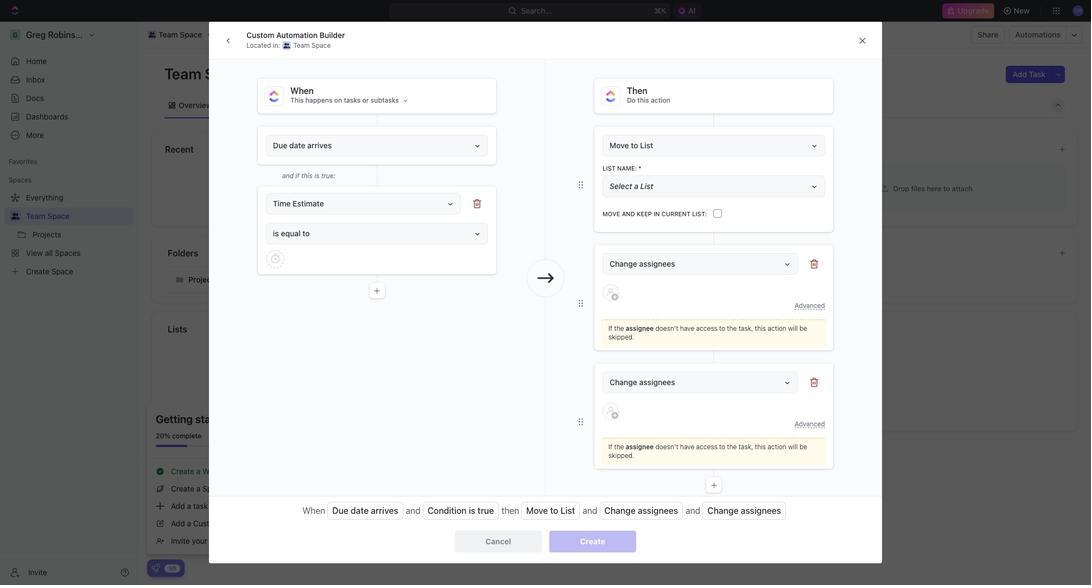 Task type: locate. For each thing, give the bounding box(es) containing it.
1 vertical spatial move to list
[[527, 506, 576, 516]]

is left equal
[[273, 229, 279, 238]]

add task
[[1013, 70, 1046, 79]]

assignee up no lists icon.
[[626, 324, 654, 332]]

lists
[[168, 324, 187, 334]]

0 vertical spatial doesn't have access to the task, this action will be skipped.
[[609, 324, 808, 341]]

add for add a custom field
[[171, 519, 185, 528]]

condition
[[428, 506, 467, 516]]

date
[[290, 141, 306, 150], [351, 506, 369, 516]]

move to list up name:
[[610, 141, 654, 150]]

custom up the "located"
[[247, 30, 275, 39]]

select a list button
[[603, 175, 826, 197]]

have
[[681, 324, 695, 332], [681, 443, 695, 451]]

a for custom
[[187, 519, 191, 528]]

0 horizontal spatial is
[[273, 229, 279, 238]]

create inside button
[[581, 537, 606, 546]]

your
[[625, 381, 639, 390], [192, 536, 208, 545]]

add for add task
[[1013, 70, 1028, 79]]

custom
[[247, 30, 275, 39], [193, 519, 221, 528]]

projects button
[[165, 266, 342, 293]]

1 vertical spatial due
[[333, 506, 349, 516]]

0 horizontal spatial arrives
[[308, 141, 332, 150]]

1 horizontal spatial arrives
[[371, 506, 399, 516]]

untitled link
[[473, 160, 758, 178], [473, 178, 758, 195]]

a left task
[[187, 501, 191, 511]]

share
[[978, 30, 999, 39]]

task,
[[739, 324, 754, 332], [739, 443, 754, 451]]

assignees
[[640, 259, 676, 268], [640, 378, 676, 387], [638, 506, 679, 516], [741, 506, 782, 516]]

2 have from the top
[[681, 443, 695, 451]]

0 vertical spatial invite
[[171, 536, 190, 545]]

a for list
[[635, 181, 639, 191]]

move
[[610, 141, 629, 150], [603, 210, 621, 217], [527, 506, 548, 516]]

if the assignee up no lists icon.
[[609, 324, 654, 332]]

skipped. up add a new list to your space
[[609, 333, 635, 341]]

1 vertical spatial arrives
[[371, 506, 399, 516]]

2 vertical spatial move
[[527, 506, 548, 516]]

0 horizontal spatial team space link
[[26, 208, 131, 225]]

new
[[590, 381, 603, 390]]

have for second change assignees dropdown button from the bottom of the page
[[681, 324, 695, 332]]

1 vertical spatial skipped.
[[609, 451, 635, 460]]

2 skipped. from the top
[[609, 451, 635, 460]]

⌘k
[[655, 6, 667, 15]]

add left task
[[171, 501, 185, 511]]

docs inside sidebar navigation
[[26, 93, 44, 103]]

1 if from the top
[[609, 324, 613, 332]]

create for create a workspace
[[171, 467, 194, 476]]

if the assignee
[[609, 324, 654, 332], [609, 443, 654, 451]]

2 untitled from the top
[[492, 181, 520, 191]]

1 horizontal spatial user group image
[[284, 43, 290, 48]]

0 vertical spatial access
[[697, 324, 718, 332]]

invite
[[171, 536, 190, 545], [28, 567, 47, 577]]

recent
[[165, 145, 194, 154]]

list left this
[[274, 100, 287, 109]]

1 vertical spatial team space link
[[26, 208, 131, 225]]

move to list
[[610, 141, 654, 150], [527, 506, 576, 516]]

0 horizontal spatial invite
[[28, 567, 47, 577]]

lists button
[[167, 323, 1066, 336]]

if up no lists icon.
[[609, 324, 613, 332]]

list right "new"
[[604, 381, 616, 390]]

is inside "dropdown button"
[[273, 229, 279, 238]]

select a list
[[610, 181, 654, 191]]

0 vertical spatial docs
[[26, 93, 44, 103]]

2 vertical spatial create
[[581, 537, 606, 546]]

untitled link down list name: *
[[473, 178, 758, 195]]

0 vertical spatial create
[[171, 467, 194, 476]]

calendar
[[307, 100, 339, 109]]

1 vertical spatial change assignees button
[[603, 372, 799, 393]]

0 vertical spatial if the assignee
[[609, 324, 654, 332]]

1 vertical spatial task,
[[739, 443, 754, 451]]

1 horizontal spatial due
[[333, 506, 349, 516]]

time estimate
[[273, 199, 324, 208]]

user group image
[[11, 213, 19, 219]]

0 vertical spatial user group image
[[149, 32, 156, 37]]

a up create a space
[[197, 467, 201, 476]]

search...
[[521, 6, 552, 15]]

0 horizontal spatial your
[[192, 536, 208, 545]]

add left "new"
[[571, 381, 583, 390]]

untitled link up select
[[473, 160, 758, 178]]

skipped. down add list "button"
[[609, 451, 635, 460]]

attach
[[953, 184, 973, 193]]

in:
[[273, 41, 281, 49]]

add task button
[[1007, 66, 1053, 83]]

0 vertical spatial due date arrives
[[273, 141, 332, 150]]

1 vertical spatial user group image
[[284, 43, 290, 48]]

add inside "button"
[[602, 399, 615, 407]]

then
[[502, 506, 520, 516]]

1 task, from the top
[[739, 324, 754, 332]]

be
[[800, 324, 808, 332], [800, 443, 808, 451]]

custom down task
[[193, 519, 221, 528]]

add inside 'button'
[[1013, 70, 1028, 79]]

0 horizontal spatial due date arrives
[[273, 141, 332, 150]]

tasks
[[344, 96, 361, 104]]

0 vertical spatial date
[[290, 141, 306, 150]]

0 vertical spatial have
[[681, 324, 695, 332]]

1 horizontal spatial your
[[625, 381, 639, 390]]

2 task, from the top
[[739, 443, 754, 451]]

0 vertical spatial arrives
[[308, 141, 332, 150]]

a for workspace
[[197, 467, 201, 476]]

table link
[[397, 98, 419, 113]]

0 horizontal spatial due
[[273, 141, 288, 150]]

add down add a new list to your space
[[602, 399, 615, 407]]

0 horizontal spatial date
[[290, 141, 306, 150]]

a right select
[[635, 181, 639, 191]]

1 vertical spatial be
[[800, 443, 808, 451]]

1 have from the top
[[681, 324, 695, 332]]

project 1 link
[[473, 195, 758, 212]]

this
[[291, 96, 304, 104]]

1 vertical spatial invite
[[28, 567, 47, 577]]

a up task
[[197, 484, 201, 493]]

0 vertical spatial assignee
[[626, 324, 654, 332]]

your down "add a custom field" at the bottom left
[[192, 536, 208, 545]]

0 vertical spatial is
[[273, 229, 279, 238]]

doesn't have access to the task, this action will be skipped.
[[609, 324, 808, 341], [609, 443, 808, 460]]

overview
[[179, 100, 212, 109]]

1 assignee from the top
[[626, 324, 654, 332]]

clickup image
[[606, 90, 616, 102]]

started
[[195, 413, 231, 425]]

2 vertical spatial this
[[756, 443, 767, 451]]

due inside dropdown button
[[273, 141, 288, 150]]

list name: *
[[603, 165, 642, 172]]

time estimate button
[[266, 193, 461, 215]]

invite your team
[[171, 536, 227, 545]]

0 horizontal spatial move to list
[[527, 506, 576, 516]]

1 vertical spatial untitled
[[492, 181, 520, 191]]

1 vertical spatial have
[[681, 443, 695, 451]]

onboarding checklist button image
[[152, 564, 160, 573]]

2 if from the top
[[609, 443, 613, 451]]

0 vertical spatial task,
[[739, 324, 754, 332]]

list
[[274, 100, 287, 109], [641, 141, 654, 150], [603, 165, 616, 172], [641, 181, 654, 191], [604, 381, 616, 390], [617, 399, 628, 407], [561, 506, 576, 516]]

projects
[[189, 275, 218, 284]]

0 vertical spatial move
[[610, 141, 629, 150]]

if the assignee down add list "button"
[[609, 443, 654, 451]]

1 vertical spatial date
[[351, 506, 369, 516]]

0 vertical spatial untitled
[[492, 164, 520, 173]]

a down add a task
[[187, 519, 191, 528]]

sidebar navigation
[[0, 22, 139, 585]]

list down add a new list to your space
[[617, 399, 628, 407]]

if for second change assignees dropdown button from the bottom of the page
[[609, 324, 613, 332]]

1 horizontal spatial custom
[[247, 30, 275, 39]]

access
[[697, 324, 718, 332], [697, 443, 718, 451]]

advanced
[[795, 301, 826, 310], [795, 420, 826, 428]]

Move and keep in current List: checkbox
[[714, 209, 723, 218]]

keep
[[637, 210, 652, 217]]

action
[[651, 96, 671, 104], [768, 324, 787, 332], [768, 443, 787, 451]]

1 horizontal spatial team space link
[[145, 28, 205, 41]]

create
[[171, 467, 194, 476], [171, 484, 194, 493], [581, 537, 606, 546]]

your up add list in the right of the page
[[625, 381, 639, 390]]

0 vertical spatial when
[[291, 86, 314, 96]]

add left the 'task'
[[1013, 70, 1028, 79]]

docs
[[26, 93, 44, 103], [477, 145, 498, 154]]

1 horizontal spatial invite
[[171, 536, 190, 545]]

a left "new"
[[585, 381, 588, 390]]

move to list button
[[603, 135, 826, 156]]

add a new list to your space
[[571, 381, 660, 390]]

0 vertical spatial doesn't
[[656, 324, 679, 332]]

2 assignee from the top
[[626, 443, 654, 451]]

to inside is equal to "dropdown button"
[[303, 229, 310, 238]]

0 vertical spatial your
[[625, 381, 639, 390]]

0 vertical spatial if
[[609, 324, 613, 332]]

if for second change assignees dropdown button from the top
[[609, 443, 613, 451]]

0 vertical spatial due
[[273, 141, 288, 150]]

0 vertical spatial this
[[638, 96, 650, 104]]

1 vertical spatial if
[[609, 443, 613, 451]]

is equal to button
[[266, 223, 488, 244]]

1 skipped. from the top
[[609, 333, 635, 341]]

a for task
[[187, 501, 191, 511]]

1 vertical spatial advanced
[[795, 420, 826, 428]]

action inside then do this action
[[651, 96, 671, 104]]

team space link
[[145, 28, 205, 41], [26, 208, 131, 225]]

project
[[492, 199, 517, 208]]

1
[[519, 199, 523, 208]]

1 vertical spatial access
[[697, 443, 718, 451]]

move to list right then
[[527, 506, 576, 516]]

1 vertical spatial is
[[469, 506, 476, 516]]

assignee
[[626, 324, 654, 332], [626, 443, 654, 451]]

upgrade
[[958, 6, 990, 15]]

invite inside sidebar navigation
[[28, 567, 47, 577]]

docs link
[[4, 90, 134, 107]]

1 vertical spatial custom
[[193, 519, 221, 528]]

0 vertical spatial team space link
[[145, 28, 205, 41]]

1 vertical spatial this
[[756, 324, 767, 332]]

move right then
[[527, 506, 548, 516]]

true
[[478, 506, 494, 516]]

*
[[639, 165, 642, 172]]

add for add a task
[[171, 501, 185, 511]]

0 horizontal spatial docs
[[26, 93, 44, 103]]

skipped.
[[609, 333, 635, 341], [609, 451, 635, 460]]

dashboards
[[26, 112, 68, 121]]

1 vertical spatial docs
[[477, 145, 498, 154]]

if
[[609, 324, 613, 332], [609, 443, 613, 451]]

1 untitled from the top
[[492, 164, 520, 173]]

is left true
[[469, 506, 476, 516]]

1 vertical spatial due date arrives
[[333, 506, 399, 516]]

workspace
[[203, 467, 242, 476]]

custom automation builder
[[247, 30, 345, 39]]

0 vertical spatial action
[[651, 96, 671, 104]]

assignee down add list "button"
[[626, 443, 654, 451]]

move down select
[[603, 210, 621, 217]]

a inside dropdown button
[[635, 181, 639, 191]]

then do this action
[[627, 86, 671, 104]]

2 access from the top
[[697, 443, 718, 451]]

list left name:
[[603, 165, 616, 172]]

2 doesn't from the top
[[656, 443, 679, 451]]

1 horizontal spatial move to list
[[610, 141, 654, 150]]

0 vertical spatial change assignees button
[[603, 253, 799, 275]]

due date arrives button
[[266, 135, 488, 156]]

move up list name: *
[[610, 141, 629, 150]]

1 vertical spatial if the assignee
[[609, 443, 654, 451]]

1 vertical spatial doesn't
[[656, 443, 679, 451]]

1 advanced from the top
[[795, 301, 826, 310]]

cancel button
[[455, 531, 542, 552]]

if down add list "button"
[[609, 443, 613, 451]]

space inside tree
[[47, 211, 70, 221]]

0 vertical spatial advanced
[[795, 301, 826, 310]]

a for space
[[197, 484, 201, 493]]

0 vertical spatial skipped.
[[609, 333, 635, 341]]

space
[[180, 30, 202, 39], [312, 41, 331, 49], [205, 65, 248, 83], [47, 211, 70, 221], [641, 381, 660, 390], [203, 484, 225, 493]]

1 vertical spatial doesn't have access to the task, this action will be skipped.
[[609, 443, 808, 460]]

user group image
[[149, 32, 156, 37], [284, 43, 290, 48]]

favorites
[[9, 158, 37, 166]]

add
[[1013, 70, 1028, 79], [571, 381, 583, 390], [602, 399, 615, 407], [171, 501, 185, 511], [171, 519, 185, 528]]

list inside "button"
[[617, 399, 628, 407]]

0 vertical spatial will
[[321, 207, 331, 215]]

share button
[[972, 26, 1006, 43]]

1 vertical spatial create
[[171, 484, 194, 493]]

0 vertical spatial move to list
[[610, 141, 654, 150]]

due date arrives inside dropdown button
[[273, 141, 332, 150]]

1 horizontal spatial date
[[351, 506, 369, 516]]

team space link inside tree
[[26, 208, 131, 225]]

add down add a task
[[171, 519, 185, 528]]

upgrade link
[[943, 3, 995, 18]]

1 vertical spatial assignee
[[626, 443, 654, 451]]

spaces
[[9, 176, 32, 184]]

0 vertical spatial be
[[800, 324, 808, 332]]



Task type: describe. For each thing, give the bounding box(es) containing it.
to inside move to list dropdown button
[[631, 141, 639, 150]]

drop
[[894, 184, 910, 193]]

this happens on tasks or subtasks
[[291, 96, 399, 104]]

or
[[363, 96, 369, 104]]

dashboards link
[[4, 108, 134, 125]]

1 untitled link from the top
[[473, 160, 758, 178]]

date inside dropdown button
[[290, 141, 306, 150]]

1 vertical spatial action
[[768, 324, 787, 332]]

board link
[[230, 98, 254, 113]]

task
[[193, 501, 208, 511]]

team space inside tree
[[26, 211, 70, 221]]

complete
[[172, 432, 202, 440]]

list up *
[[641, 141, 654, 150]]

1 horizontal spatial docs
[[477, 145, 498, 154]]

is equal to
[[273, 229, 310, 238]]

gantt
[[359, 100, 379, 109]]

0 horizontal spatial custom
[[193, 519, 221, 528]]

untitled for first "untitled" link
[[492, 164, 520, 173]]

move to list inside dropdown button
[[610, 141, 654, 150]]

no lists icon. image
[[593, 338, 637, 381]]

cancel
[[486, 537, 512, 546]]

add list button
[[598, 397, 632, 410]]

1 access from the top
[[697, 324, 718, 332]]

task
[[1030, 70, 1046, 79]]

add a task
[[171, 501, 208, 511]]

2 doesn't have access to the task, this action will be skipped. from the top
[[609, 443, 808, 460]]

located
[[247, 41, 271, 49]]

getting
[[156, 413, 193, 425]]

files
[[912, 184, 926, 193]]

invite for invite
[[28, 567, 47, 577]]

automations button
[[1011, 27, 1067, 43]]

located in:
[[247, 41, 281, 49]]

2 be from the top
[[800, 443, 808, 451]]

assignee for second change assignees dropdown button from the bottom of the page
[[626, 324, 654, 332]]

team inside the team space tree
[[26, 211, 45, 221]]

list up create button
[[561, 506, 576, 516]]

create a space
[[171, 484, 225, 493]]

resources button
[[791, 143, 1051, 156]]

show
[[333, 207, 349, 215]]

1 horizontal spatial due date arrives
[[333, 506, 399, 516]]

20%
[[156, 432, 170, 440]]

list down *
[[641, 181, 654, 191]]

here.
[[351, 207, 366, 215]]

1 change assignees button from the top
[[603, 253, 799, 275]]

1/5
[[168, 565, 177, 571]]

do
[[627, 96, 636, 104]]

new button
[[999, 2, 1037, 20]]

folders button
[[167, 247, 1051, 260]]

overview link
[[177, 98, 212, 113]]

estimate
[[293, 199, 324, 208]]

have for second change assignees dropdown button from the top
[[681, 443, 695, 451]]

automations
[[1016, 30, 1061, 39]]

1 horizontal spatial is
[[469, 506, 476, 516]]

recent
[[256, 207, 276, 215]]

move inside dropdown button
[[610, 141, 629, 150]]

equal
[[281, 229, 301, 238]]

add a custom field
[[171, 519, 239, 528]]

field
[[223, 519, 239, 528]]

getting started
[[156, 413, 231, 425]]

your
[[240, 207, 254, 215]]

calendar link
[[305, 98, 339, 113]]

assignee for second change assignees dropdown button from the top
[[626, 443, 654, 451]]

create for create
[[581, 537, 606, 546]]

arrives inside dropdown button
[[308, 141, 332, 150]]

1 vertical spatial when
[[303, 506, 325, 516]]

time
[[273, 199, 291, 208]]

add for add a new list to your space
[[571, 381, 583, 390]]

a for new
[[585, 381, 588, 390]]

clickup image
[[269, 90, 279, 102]]

invite for invite your team
[[171, 536, 190, 545]]

list:
[[693, 210, 707, 217]]

builder
[[320, 30, 345, 39]]

then
[[627, 86, 648, 96]]

table
[[399, 100, 419, 109]]

team space tree
[[4, 189, 134, 280]]

team
[[210, 536, 227, 545]]

add list
[[602, 399, 628, 407]]

home link
[[4, 53, 134, 70]]

inbox link
[[4, 71, 134, 89]]

this inside then do this action
[[638, 96, 650, 104]]

here
[[928, 184, 942, 193]]

onboarding checklist button element
[[152, 564, 160, 573]]

2 vertical spatial action
[[768, 443, 787, 451]]

new
[[1015, 6, 1031, 15]]

happens
[[306, 96, 333, 104]]

in
[[654, 210, 660, 217]]

1 be from the top
[[800, 324, 808, 332]]

home
[[26, 56, 47, 66]]

1 vertical spatial will
[[789, 324, 798, 332]]

1 doesn't from the top
[[656, 324, 679, 332]]

create for create a space
[[171, 484, 194, 493]]

board
[[232, 100, 254, 109]]

1 doesn't have access to the task, this action will be skipped. from the top
[[609, 324, 808, 341]]

2 advanced from the top
[[795, 420, 826, 428]]

0 horizontal spatial user group image
[[149, 32, 156, 37]]

gantt link
[[357, 98, 379, 113]]

1 vertical spatial move
[[603, 210, 621, 217]]

no recent items image
[[281, 164, 325, 207]]

1 if the assignee from the top
[[609, 324, 654, 332]]

2 if the assignee from the top
[[609, 443, 654, 451]]

untitled for 1st "untitled" link from the bottom
[[492, 181, 520, 191]]

condition is true
[[428, 506, 494, 516]]

select
[[610, 181, 633, 191]]

favorites button
[[4, 155, 42, 168]]

current
[[662, 210, 691, 217]]

name:
[[618, 165, 637, 172]]

folders
[[168, 248, 198, 258]]

add for add list
[[602, 399, 615, 407]]

list link
[[272, 98, 287, 113]]

create a workspace
[[171, 467, 242, 476]]

0 vertical spatial custom
[[247, 30, 275, 39]]

inbox
[[26, 75, 45, 84]]

2 untitled link from the top
[[473, 178, 758, 195]]

project 1
[[492, 199, 523, 208]]

2 change assignees button from the top
[[603, 372, 799, 393]]

on
[[334, 96, 342, 104]]

resources
[[792, 145, 835, 154]]

1 vertical spatial your
[[192, 536, 208, 545]]

your recent opened items will show here.
[[240, 207, 366, 215]]

automation
[[277, 30, 318, 39]]

20% complete
[[156, 432, 202, 440]]

2 vertical spatial will
[[789, 443, 798, 451]]

drop files here to attach
[[894, 184, 973, 193]]



Task type: vqa. For each thing, say whether or not it's contained in the screenshot.
Due date arrives in the DROPDOWN BUTTON
yes



